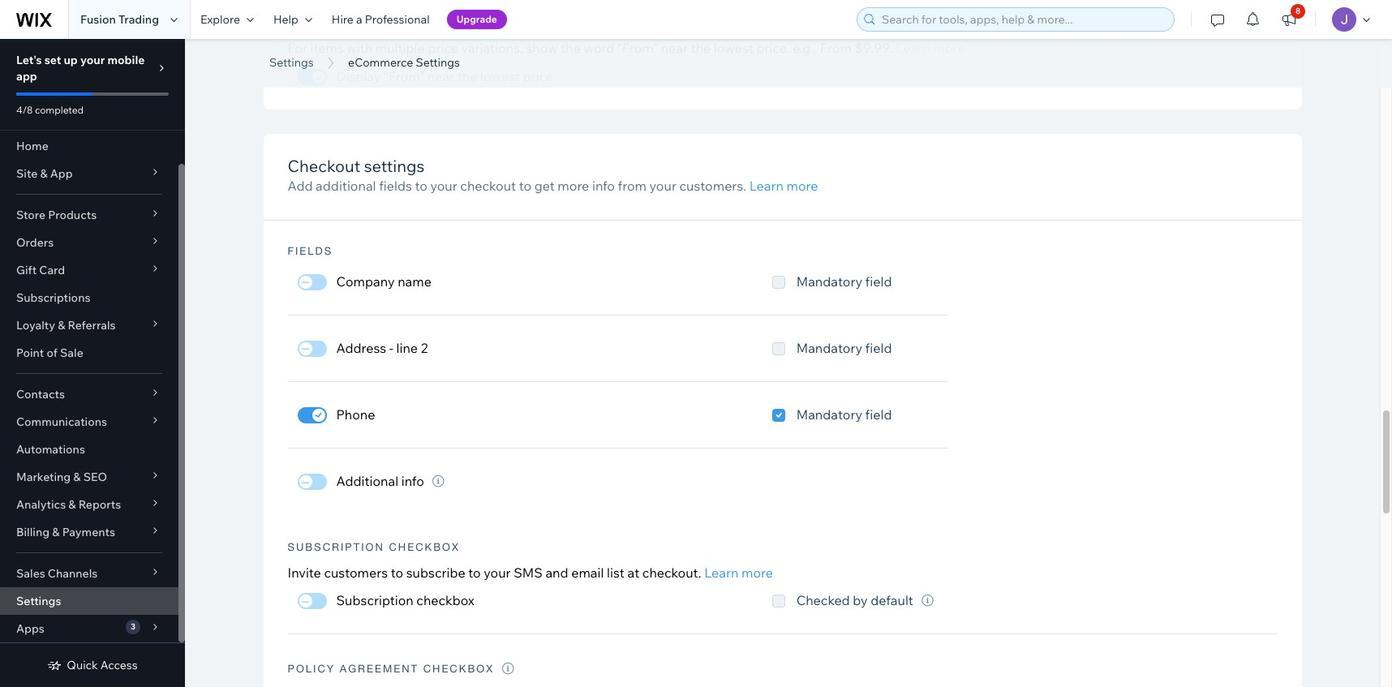 Task type: describe. For each thing, give the bounding box(es) containing it.
mobile
[[107, 53, 145, 67]]

1 vertical spatial checkbox
[[423, 663, 494, 675]]

of
[[47, 346, 58, 360]]

and
[[546, 565, 568, 581]]

settings left variations,
[[416, 55, 460, 70]]

0 vertical spatial checkbox
[[389, 541, 460, 553]]

marketing & seo
[[16, 470, 107, 484]]

learn inside 'checkout settings add additional fields to your checkout to get more info from your customers. learn more'
[[749, 178, 784, 194]]

$9.99.
[[855, 40, 893, 56]]

let's
[[16, 53, 42, 67]]

0 vertical spatial info tooltip image
[[432, 475, 444, 488]]

settings inside 'sidebar' element
[[16, 594, 61, 608]]

multiple
[[375, 40, 425, 56]]

3
[[131, 621, 135, 632]]

subscription for subscription checkbox
[[336, 592, 414, 608]]

subscription checkbox
[[288, 541, 460, 553]]

agreement
[[340, 663, 419, 675]]

address - line 2
[[336, 340, 428, 356]]

card
[[39, 263, 65, 277]]

orders
[[16, 235, 54, 250]]

loyalty & referrals button
[[0, 312, 178, 339]]

display "from" near the lowest price
[[336, 68, 553, 85]]

your inside let's set up your mobile app
[[80, 53, 105, 67]]

mandatory for -
[[796, 340, 862, 356]]

quick access button
[[47, 658, 138, 673]]

price.
[[757, 40, 790, 56]]

default
[[871, 592, 913, 608]]

1 vertical spatial settings link
[[0, 587, 178, 615]]

additional
[[316, 178, 376, 194]]

2 horizontal spatial the
[[691, 40, 711, 56]]

mandatory field for name
[[796, 273, 892, 289]]

automations link
[[0, 436, 178, 463]]

learn more link for checkout settings
[[749, 178, 818, 194]]

additional
[[336, 473, 398, 489]]

2
[[421, 340, 428, 356]]

additional info
[[336, 473, 424, 489]]

point of sale
[[16, 346, 83, 360]]

contacts
[[16, 387, 65, 402]]

to left 'get'
[[519, 178, 532, 194]]

-
[[389, 340, 393, 356]]

Search for tools, apps, help & more... field
[[877, 8, 1169, 31]]

invite
[[288, 565, 321, 581]]

professional
[[365, 12, 430, 27]]

channels
[[48, 566, 98, 581]]

checked
[[796, 592, 850, 608]]

site & app
[[16, 166, 73, 181]]

contacts button
[[0, 380, 178, 408]]

& for billing
[[52, 525, 60, 540]]

access
[[100, 658, 138, 673]]

e.g.,
[[793, 40, 817, 56]]

ecommerce down the a on the top left of the page
[[269, 35, 438, 71]]

billing & payments button
[[0, 518, 178, 546]]

get
[[534, 178, 555, 194]]

display
[[336, 68, 381, 85]]

word
[[584, 40, 614, 56]]

your left sms
[[484, 565, 511, 581]]

policy
[[288, 663, 335, 675]]

variations,
[[461, 40, 523, 56]]

billing
[[16, 525, 50, 540]]

mandatory field for -
[[796, 340, 892, 356]]

1 horizontal spatial lowest
[[714, 40, 754, 56]]

to right subscribe
[[468, 565, 481, 581]]

from
[[820, 40, 852, 56]]

2 vertical spatial learn
[[704, 565, 739, 581]]

subscriptions link
[[0, 284, 178, 312]]

4/8
[[16, 104, 33, 116]]

to up subscription checkbox
[[391, 565, 403, 581]]

by
[[853, 592, 868, 608]]

seo
[[83, 470, 107, 484]]

& for marketing
[[73, 470, 81, 484]]

for
[[288, 40, 307, 56]]

sales
[[16, 566, 45, 581]]

home
[[16, 139, 48, 153]]

automations
[[16, 442, 85, 457]]

field for name
[[865, 273, 892, 289]]

subscription for subscription checkbox
[[288, 541, 384, 553]]

checkout
[[288, 156, 360, 176]]

checkout.
[[642, 565, 701, 581]]

gift card button
[[0, 256, 178, 284]]

phone
[[336, 406, 375, 423]]

& for site
[[40, 166, 48, 181]]

checkbox
[[416, 592, 474, 608]]

learn more link for subscription checkbox
[[704, 565, 773, 581]]

payments
[[62, 525, 115, 540]]

gift
[[16, 263, 37, 277]]

hire a professional link
[[322, 0, 439, 39]]

subscriptions
[[16, 290, 90, 305]]

settings
[[364, 156, 425, 176]]

marketing & seo button
[[0, 463, 178, 491]]

ecommerce down hire a professional
[[348, 55, 413, 70]]

reports
[[78, 497, 121, 512]]

billing & payments
[[16, 525, 115, 540]]

address
[[336, 340, 386, 356]]

sales channels button
[[0, 560, 178, 587]]

fields
[[379, 178, 412, 194]]

apps
[[16, 621, 44, 636]]

sidebar element
[[0, 39, 185, 687]]

upgrade button
[[447, 10, 507, 29]]

customers
[[324, 565, 388, 581]]

analytics & reports
[[16, 497, 121, 512]]

your right from
[[649, 178, 677, 194]]

help button
[[264, 0, 322, 39]]

1 horizontal spatial near
[[661, 40, 688, 56]]

& for loyalty
[[58, 318, 65, 333]]



Task type: vqa. For each thing, say whether or not it's contained in the screenshot.
PRODUCT TAX GROUP
no



Task type: locate. For each thing, give the bounding box(es) containing it.
1 vertical spatial mandatory field
[[796, 340, 892, 356]]

policy agreement checkbox
[[288, 663, 494, 675]]

0 vertical spatial info
[[592, 178, 615, 194]]

1 horizontal spatial "from"
[[617, 40, 658, 56]]

referrals
[[68, 318, 116, 333]]

0 vertical spatial field
[[865, 273, 892, 289]]

1 horizontal spatial price
[[523, 68, 553, 85]]

1 horizontal spatial learn
[[749, 178, 784, 194]]

point
[[16, 346, 44, 360]]

products
[[48, 208, 97, 222]]

2 horizontal spatial learn
[[896, 40, 930, 56]]

settings down the sales
[[16, 594, 61, 608]]

& inside billing & payments dropdown button
[[52, 525, 60, 540]]

price up display "from" near the lowest price
[[428, 40, 458, 56]]

subscription down customers
[[336, 592, 414, 608]]

your
[[80, 53, 105, 67], [430, 178, 457, 194], [649, 178, 677, 194], [484, 565, 511, 581]]

& inside analytics & reports 'popup button'
[[68, 497, 76, 512]]

1 vertical spatial near
[[427, 68, 454, 85]]

orders button
[[0, 229, 178, 256]]

& right billing
[[52, 525, 60, 540]]

1 mandatory from the top
[[796, 273, 862, 289]]

settings down upgrade button on the left of page
[[445, 35, 563, 71]]

learn right the checkout.
[[704, 565, 739, 581]]

settings link down channels
[[0, 587, 178, 615]]

1 vertical spatial lowest
[[480, 68, 520, 85]]

0 horizontal spatial info tooltip image
[[432, 475, 444, 488]]

settings link down "help" button
[[261, 54, 322, 71]]

1 horizontal spatial info tooltip image
[[502, 663, 516, 675]]

company
[[336, 273, 395, 289]]

store products
[[16, 208, 97, 222]]

info tooltip image
[[432, 475, 444, 488], [922, 595, 934, 607], [502, 663, 516, 675]]

analytics
[[16, 497, 66, 512]]

1 vertical spatial mandatory
[[796, 340, 862, 356]]

0 vertical spatial "from"
[[617, 40, 658, 56]]

learn right customers. on the top of page
[[749, 178, 784, 194]]

completed
[[35, 104, 84, 116]]

the left price.
[[691, 40, 711, 56]]

0 vertical spatial lowest
[[714, 40, 754, 56]]

info tooltip image for checked by default
[[922, 595, 934, 607]]

checked by default
[[796, 592, 913, 608]]

0 vertical spatial mandatory field
[[796, 273, 892, 289]]

1 vertical spatial "from"
[[384, 68, 424, 85]]

"from"
[[617, 40, 658, 56], [384, 68, 424, 85]]

fields
[[288, 245, 333, 257]]

quick
[[67, 658, 98, 673]]

0 vertical spatial learn more link
[[896, 40, 965, 56]]

analytics & reports button
[[0, 491, 178, 518]]

& inside marketing & seo popup button
[[73, 470, 81, 484]]

subscription
[[288, 541, 384, 553], [336, 592, 414, 608]]

& inside site & app popup button
[[40, 166, 48, 181]]

line
[[396, 340, 418, 356]]

communications
[[16, 415, 107, 429]]

& for analytics
[[68, 497, 76, 512]]

up
[[64, 53, 78, 67]]

checkbox
[[389, 541, 460, 553], [423, 663, 494, 675]]

0 vertical spatial settings link
[[261, 54, 322, 71]]

0 horizontal spatial the
[[457, 68, 477, 85]]

0 vertical spatial mandatory
[[796, 273, 862, 289]]

info tooltip image for policy agreement checkbox
[[502, 663, 516, 675]]

app
[[50, 166, 73, 181]]

near
[[661, 40, 688, 56], [427, 68, 454, 85]]

app
[[16, 69, 37, 84]]

near down upgrade button on the left of page
[[427, 68, 454, 85]]

point of sale link
[[0, 339, 178, 367]]

email
[[571, 565, 604, 581]]

marketing
[[16, 470, 71, 484]]

name
[[398, 273, 432, 289]]

lowest down variations,
[[480, 68, 520, 85]]

site
[[16, 166, 38, 181]]

3 mandatory field from the top
[[796, 406, 892, 423]]

store
[[16, 208, 45, 222]]

loyalty
[[16, 318, 55, 333]]

1 horizontal spatial the
[[561, 40, 581, 56]]

price down "show"
[[523, 68, 553, 85]]

0 horizontal spatial price
[[428, 40, 458, 56]]

1 vertical spatial field
[[865, 340, 892, 356]]

sale
[[60, 346, 83, 360]]

site & app button
[[0, 160, 178, 187]]

subscription checkbox
[[336, 592, 474, 608]]

& right loyalty
[[58, 318, 65, 333]]

3 mandatory from the top
[[796, 406, 862, 423]]

learn more link right the checkout.
[[704, 565, 773, 581]]

1 vertical spatial subscription
[[336, 592, 414, 608]]

1 horizontal spatial info
[[592, 178, 615, 194]]

"from" right word
[[617, 40, 658, 56]]

0 horizontal spatial info
[[401, 473, 424, 489]]

your right up in the left of the page
[[80, 53, 105, 67]]

2 vertical spatial mandatory field
[[796, 406, 892, 423]]

gift card
[[16, 263, 65, 277]]

let's set up your mobile app
[[16, 53, 145, 84]]

8
[[1296, 6, 1301, 16]]

1 vertical spatial learn more link
[[749, 178, 818, 194]]

field for -
[[865, 340, 892, 356]]

3 field from the top
[[865, 406, 892, 423]]

fusion
[[80, 12, 116, 27]]

hire a professional
[[332, 12, 430, 27]]

set
[[44, 53, 61, 67]]

0 horizontal spatial learn
[[704, 565, 739, 581]]

0 vertical spatial near
[[661, 40, 688, 56]]

1 vertical spatial price
[[523, 68, 553, 85]]

1 vertical spatial info
[[401, 473, 424, 489]]

trading
[[118, 12, 159, 27]]

your left checkout
[[430, 178, 457, 194]]

1 field from the top
[[865, 273, 892, 289]]

2 field from the top
[[865, 340, 892, 356]]

2 vertical spatial info tooltip image
[[502, 663, 516, 675]]

communications button
[[0, 408, 178, 436]]

2 vertical spatial field
[[865, 406, 892, 423]]

0 horizontal spatial settings link
[[0, 587, 178, 615]]

settings down "help" button
[[269, 55, 314, 70]]

checkbox down "checkbox" at the bottom left of the page
[[423, 663, 494, 675]]

invite customers to subscribe to your sms and email list at checkout. learn more
[[288, 565, 773, 581]]

"from" down multiple
[[384, 68, 424, 85]]

8 button
[[1271, 0, 1307, 39]]

0 vertical spatial subscription
[[288, 541, 384, 553]]

from
[[618, 178, 647, 194]]

info inside 'checkout settings add additional fields to your checkout to get more info from your customers. learn more'
[[592, 178, 615, 194]]

2 horizontal spatial info tooltip image
[[922, 595, 934, 607]]

learn more link right the '$9.99.' in the right of the page
[[896, 40, 965, 56]]

items
[[310, 40, 344, 56]]

0 vertical spatial price
[[428, 40, 458, 56]]

learn more link right customers. on the top of page
[[749, 178, 818, 194]]

& left the seo
[[73, 470, 81, 484]]

company name
[[336, 273, 432, 289]]

1 mandatory field from the top
[[796, 273, 892, 289]]

1 vertical spatial learn
[[749, 178, 784, 194]]

ecommerce
[[269, 35, 438, 71], [348, 55, 413, 70]]

subscription up customers
[[288, 541, 384, 553]]

at
[[627, 565, 639, 581]]

near right word
[[661, 40, 688, 56]]

0 horizontal spatial lowest
[[480, 68, 520, 85]]

ecommerce settings
[[269, 35, 563, 71], [348, 55, 460, 70]]

sales channels
[[16, 566, 98, 581]]

0 horizontal spatial "from"
[[384, 68, 424, 85]]

the down variations,
[[457, 68, 477, 85]]

& right site
[[40, 166, 48, 181]]

list
[[607, 565, 625, 581]]

price
[[428, 40, 458, 56], [523, 68, 553, 85]]

the left word
[[561, 40, 581, 56]]

a
[[356, 12, 362, 27]]

&
[[40, 166, 48, 181], [58, 318, 65, 333], [73, 470, 81, 484], [68, 497, 76, 512], [52, 525, 60, 540]]

hire
[[332, 12, 354, 27]]

0 vertical spatial learn
[[896, 40, 930, 56]]

learn right the '$9.99.' in the right of the page
[[896, 40, 930, 56]]

& left the "reports"
[[68, 497, 76, 512]]

2 mandatory field from the top
[[796, 340, 892, 356]]

1 vertical spatial info tooltip image
[[922, 595, 934, 607]]

info right additional
[[401, 473, 424, 489]]

& inside loyalty & referrals popup button
[[58, 318, 65, 333]]

sms
[[514, 565, 543, 581]]

checkbox up subscribe
[[389, 541, 460, 553]]

with
[[347, 40, 372, 56]]

for items with multiple price variations, show the word "from" near the lowest price. e.g., from $9.99. learn more
[[288, 40, 965, 56]]

to right fields
[[415, 178, 427, 194]]

mandatory for name
[[796, 273, 862, 289]]

1 horizontal spatial settings link
[[261, 54, 322, 71]]

upgrade
[[456, 13, 497, 25]]

4/8 completed
[[16, 104, 84, 116]]

info left from
[[592, 178, 615, 194]]

help
[[273, 12, 298, 27]]

2 vertical spatial mandatory
[[796, 406, 862, 423]]

lowest left price.
[[714, 40, 754, 56]]

0 horizontal spatial near
[[427, 68, 454, 85]]

info
[[592, 178, 615, 194], [401, 473, 424, 489]]

2 mandatory from the top
[[796, 340, 862, 356]]

quick access
[[67, 658, 138, 673]]

2 vertical spatial learn more link
[[704, 565, 773, 581]]

add
[[288, 178, 313, 194]]

subscribe
[[406, 565, 465, 581]]



